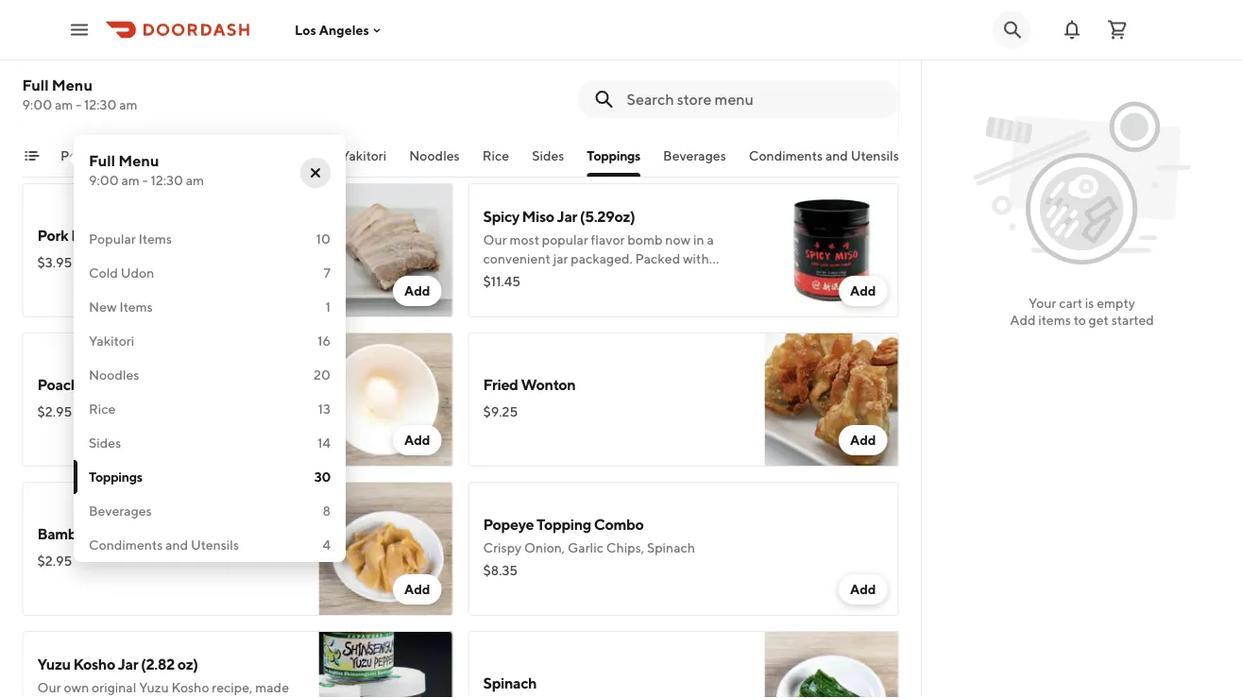 Task type: vqa. For each thing, say whether or not it's contained in the screenshot.


Task type: describe. For each thing, give the bounding box(es) containing it.
$2.95 for bamboo
[[37, 553, 72, 569]]

corn
[[37, 77, 71, 95]]

4
[[323, 537, 331, 553]]

spinach image
[[765, 631, 899, 698]]

pork belly chashu
[[37, 226, 158, 244]]

beverages button
[[663, 146, 726, 177]]

most
[[510, 232, 540, 248]]

0 vertical spatial and
[[566, 92, 589, 108]]

pork
[[37, 226, 68, 244]]

10
[[316, 231, 331, 247]]

add inside your cart is empty add items to get started
[[1010, 312, 1036, 328]]

items
[[1039, 312, 1071, 328]]

1 horizontal spatial 9:00
[[89, 172, 119, 188]]

0 vertical spatial 12:30
[[84, 97, 117, 112]]

los angeles button
[[295, 22, 384, 38]]

condiments inside button
[[749, 148, 823, 163]]

0 horizontal spatial spinach
[[483, 674, 537, 692]]

am left new items button
[[186, 172, 204, 188]]

blend
[[581, 270, 616, 285]]

0 vertical spatial toppings
[[587, 148, 640, 163]]

1 vertical spatial yakitori
[[89, 333, 134, 349]]

combo
[[594, 515, 644, 533]]

spicy
[[483, 207, 520, 225]]

in
[[694, 232, 705, 248]]

13
[[318, 401, 331, 417]]

dish.
[[574, 289, 602, 304]]

chashu
[[107, 226, 158, 244]]

close menu navigation image
[[308, 165, 323, 180]]

packaged.
[[571, 251, 633, 266]]

this
[[526, 270, 548, 285]]

20
[[314, 367, 331, 383]]

new inside button
[[254, 148, 282, 163]]

am up chashu at the left top
[[121, 172, 140, 188]]

garlic, ginger and chili flavor bomb
[[483, 92, 691, 108]]

belly
[[71, 226, 104, 244]]

bamboo
[[37, 525, 94, 543]]

spicy miso jar (5.29oz) our most popular flavor bomb now in a convenient jar packaged. packed with spices, this miso blend adds an umami depth perfect for any dish.
[[483, 207, 747, 304]]

items up udon
[[138, 231, 172, 247]]

(2.82
[[141, 655, 175, 673]]

spinach inside popeye topping combo crispy onion, garlic chips, spinach $8.35 add
[[647, 540, 696, 556]]

fried
[[483, 376, 518, 394]]

empty
[[1097, 295, 1136, 311]]

$2.25
[[37, 105, 71, 121]]

popeye
[[483, 515, 534, 533]]

get
[[1089, 312, 1109, 328]]

1 horizontal spatial condiments and utensils
[[749, 148, 899, 163]]

a
[[707, 232, 714, 248]]

0 items, open order cart image
[[1106, 18, 1129, 41]]

packed
[[636, 251, 681, 266]]

onion,
[[524, 540, 565, 556]]

sides button
[[532, 146, 564, 177]]

to
[[1074, 312, 1086, 328]]

and inside button
[[825, 148, 848, 163]]

angeles
[[319, 22, 369, 38]]

cold udon
[[89, 265, 154, 281]]

egg
[[99, 376, 126, 394]]

show menu categories image
[[24, 148, 39, 163]]

yakitori button
[[341, 146, 386, 177]]

0 horizontal spatial yuzu
[[37, 655, 71, 673]]

rice button
[[482, 146, 509, 177]]

topping
[[537, 515, 591, 533]]

miso
[[551, 270, 579, 285]]

ginger
[[525, 92, 563, 108]]

crispy
[[483, 540, 522, 556]]

Item Search search field
[[627, 89, 884, 110]]

1 horizontal spatial rice
[[482, 148, 509, 163]]

popular
[[542, 232, 588, 248]]

0 horizontal spatial -
[[76, 97, 81, 112]]

0 vertical spatial flavor
[[619, 92, 653, 108]]

jar
[[553, 251, 568, 266]]

our inside spicy miso jar (5.29oz) our most popular flavor bomb now in a convenient jar packaged. packed with spices, this miso blend adds an umami depth perfect for any dish.
[[483, 232, 507, 248]]

1
[[326, 299, 331, 315]]

ggc image
[[765, 34, 899, 168]]

1 vertical spatial popular items
[[89, 231, 172, 247]]

popular inside button
[[60, 148, 107, 163]]

am down corn
[[55, 97, 73, 112]]

1 vertical spatial new items
[[89, 299, 153, 315]]

chips,
[[606, 540, 645, 556]]

los angeles
[[295, 22, 369, 38]]

popeye topping combo crispy onion, garlic chips, spinach $8.35 add
[[483, 515, 876, 597]]

flavor inside spicy miso jar (5.29oz) our most popular flavor bomb now in a convenient jar packaged. packed with spices, this miso blend adds an umami depth perfect for any dish.
[[591, 232, 625, 248]]

$11.45
[[483, 274, 521, 289]]

perfect
[[483, 289, 528, 304]]

oz)
[[177, 655, 198, 673]]

yuzu kosho jar (2.82 oz) image
[[319, 631, 453, 698]]

14
[[318, 435, 331, 451]]

add inside popeye topping combo crispy onion, garlic chips, spinach $8.35 add
[[850, 582, 876, 597]]

your
[[1029, 295, 1057, 311]]

spices,
[[483, 270, 524, 285]]

30
[[314, 469, 331, 485]]

bomb inside spicy miso jar (5.29oz) our most popular flavor bomb now in a convenient jar packaged. packed with spices, this miso blend adds an umami depth perfect for any dish.
[[628, 232, 663, 248]]

for
[[530, 289, 547, 304]]

started
[[1112, 312, 1154, 328]]

any
[[550, 289, 571, 304]]

fried wonton image
[[765, 333, 899, 467]]

8
[[323, 503, 331, 519]]

cold
[[89, 265, 118, 281]]

new items button
[[254, 146, 318, 177]]

1 vertical spatial utensils
[[191, 537, 239, 553]]

convenient
[[483, 251, 551, 266]]

open menu image
[[68, 18, 91, 41]]

(5.29oz)
[[580, 207, 635, 225]]

1 vertical spatial condiments and utensils
[[89, 537, 239, 553]]

pork belly chashu image
[[319, 183, 453, 317]]

recipe,
[[212, 680, 253, 695]]

1 vertical spatial 12:30
[[151, 172, 183, 188]]

yuzu kosho jar (2.82 oz) our own original yuzu kosho recipe, made
[[37, 655, 291, 698]]



Task type: locate. For each thing, give the bounding box(es) containing it.
am up popular items button
[[119, 97, 138, 112]]

1 vertical spatial and
[[825, 148, 848, 163]]

1 horizontal spatial new items
[[254, 148, 318, 163]]

1 horizontal spatial and
[[566, 92, 589, 108]]

2 $2.95 from the top
[[37, 553, 72, 569]]

your cart is empty add items to get started
[[1010, 295, 1154, 328]]

1 vertical spatial 9:00
[[89, 172, 119, 188]]

7
[[324, 265, 331, 281]]

beverages down item search search box
[[663, 148, 726, 163]]

0 horizontal spatial jar
[[118, 655, 138, 673]]

bomb up packed
[[628, 232, 663, 248]]

0 vertical spatial -
[[76, 97, 81, 112]]

1 vertical spatial full
[[89, 152, 115, 170]]

1 horizontal spatial jar
[[557, 207, 577, 225]]

0 vertical spatial new
[[254, 148, 282, 163]]

menu up the $2.25
[[52, 76, 93, 94]]

0 horizontal spatial condiments
[[89, 537, 163, 553]]

0 horizontal spatial 9:00
[[22, 97, 52, 112]]

0 vertical spatial yakitori
[[341, 148, 386, 163]]

condiments
[[749, 148, 823, 163], [89, 537, 163, 553]]

0 vertical spatial bomb
[[655, 92, 691, 108]]

an
[[650, 270, 665, 285]]

1 vertical spatial flavor
[[591, 232, 625, 248]]

jar for (5.29oz)
[[557, 207, 577, 225]]

sides right rice button
[[532, 148, 564, 163]]

toppings up bamboo
[[89, 469, 142, 485]]

0 horizontal spatial sides
[[89, 435, 121, 451]]

yuzu up own
[[37, 655, 71, 673]]

0 vertical spatial condiments and utensils
[[749, 148, 899, 163]]

new items
[[254, 148, 318, 163], [89, 299, 153, 315]]

1 $2.95 from the top
[[37, 404, 72, 420]]

spinach
[[647, 540, 696, 556], [483, 674, 537, 692]]

yuzu down the (2.82
[[139, 680, 169, 695]]

$2.95 down bamboo
[[37, 553, 72, 569]]

popular items
[[60, 148, 143, 163], [89, 231, 172, 247]]

0 horizontal spatial full
[[22, 76, 49, 94]]

poached
[[37, 376, 96, 394]]

now
[[666, 232, 691, 248]]

0 horizontal spatial rice
[[89, 401, 116, 417]]

1 horizontal spatial noodles
[[409, 148, 459, 163]]

fried wonton
[[483, 376, 576, 394]]

$3.95
[[37, 255, 72, 270]]

0 vertical spatial yuzu
[[37, 655, 71, 673]]

notification bell image
[[1061, 18, 1084, 41]]

1 horizontal spatial new
[[254, 148, 282, 163]]

1 vertical spatial full menu 9:00 am - 12:30 am
[[89, 152, 204, 188]]

toppings
[[587, 148, 640, 163], [89, 469, 142, 485]]

9:00 up pork belly chashu
[[89, 172, 119, 188]]

0 vertical spatial jar
[[557, 207, 577, 225]]

1 vertical spatial bomb
[[628, 232, 663, 248]]

items up chashu at the left top
[[110, 148, 143, 163]]

yakitori up egg
[[89, 333, 134, 349]]

full up the $2.25
[[22, 76, 49, 94]]

add button
[[393, 127, 442, 157], [839, 127, 888, 157], [393, 276, 442, 306], [839, 276, 888, 306], [393, 425, 442, 455], [839, 425, 888, 455], [393, 575, 442, 605], [839, 575, 888, 605]]

utensils
[[851, 148, 899, 163], [191, 537, 239, 553]]

items up close menu navigation image
[[285, 148, 318, 163]]

menu up chashu at the left top
[[118, 152, 159, 170]]

our inside the yuzu kosho jar (2.82 oz) our own original yuzu kosho recipe, made
[[37, 680, 61, 695]]

spicy miso jar (5.29oz) image
[[765, 183, 899, 317]]

cart
[[1059, 295, 1083, 311]]

1 horizontal spatial our
[[483, 232, 507, 248]]

0 vertical spatial spinach
[[647, 540, 696, 556]]

1 horizontal spatial yakitori
[[341, 148, 386, 163]]

1 horizontal spatial toppings
[[587, 148, 640, 163]]

new items up close menu navigation image
[[254, 148, 318, 163]]

1 horizontal spatial menu
[[118, 152, 159, 170]]

16
[[318, 333, 331, 349]]

0 horizontal spatial kosho
[[73, 655, 115, 673]]

jar up the popular
[[557, 207, 577, 225]]

popular items button
[[60, 146, 143, 177]]

jar for (2.82
[[118, 655, 138, 673]]

flavor
[[619, 92, 653, 108], [591, 232, 625, 248]]

items down udon
[[119, 299, 153, 315]]

condiments and utensils button
[[749, 146, 899, 177]]

1 horizontal spatial yuzu
[[139, 680, 169, 695]]

0 horizontal spatial yakitori
[[89, 333, 134, 349]]

1 horizontal spatial 12:30
[[151, 172, 183, 188]]

12:30 right the $2.25
[[84, 97, 117, 112]]

0 vertical spatial condiments
[[749, 148, 823, 163]]

1 vertical spatial beverages
[[89, 503, 152, 519]]

0 vertical spatial full menu 9:00 am - 12:30 am
[[22, 76, 138, 112]]

full
[[22, 76, 49, 94], [89, 152, 115, 170]]

jar up original
[[118, 655, 138, 673]]

popular down the $2.25
[[60, 148, 107, 163]]

popular
[[60, 148, 107, 163], [89, 231, 136, 247]]

0 vertical spatial our
[[483, 232, 507, 248]]

1 vertical spatial noodles
[[89, 367, 139, 383]]

$2.95 down poached
[[37, 404, 72, 420]]

9:00
[[22, 97, 52, 112], [89, 172, 119, 188]]

udon
[[121, 265, 154, 281]]

9:00 down corn
[[22, 97, 52, 112]]

full right show menu categories icon
[[89, 152, 115, 170]]

depth
[[711, 270, 747, 285]]

bomb
[[655, 92, 691, 108], [628, 232, 663, 248]]

poached egg
[[37, 376, 126, 394]]

0 vertical spatial popular
[[60, 148, 107, 163]]

noodles
[[409, 148, 459, 163], [89, 367, 139, 383]]

1 horizontal spatial -
[[142, 172, 148, 188]]

1 horizontal spatial kosho
[[171, 680, 209, 695]]

1 vertical spatial jar
[[118, 655, 138, 673]]

0 horizontal spatial beverages
[[89, 503, 152, 519]]

1 vertical spatial $2.95
[[37, 553, 72, 569]]

new items down "cold udon" on the left top of the page
[[89, 299, 153, 315]]

0 vertical spatial menu
[[52, 76, 93, 94]]

jar
[[557, 207, 577, 225], [118, 655, 138, 673]]

kosho up own
[[73, 655, 115, 673]]

0 horizontal spatial our
[[37, 680, 61, 695]]

0 vertical spatial beverages
[[663, 148, 726, 163]]

1 horizontal spatial condiments
[[749, 148, 823, 163]]

1 vertical spatial -
[[142, 172, 148, 188]]

0 vertical spatial 9:00
[[22, 97, 52, 112]]

and
[[566, 92, 589, 108], [825, 148, 848, 163], [165, 537, 188, 553]]

garlic
[[568, 540, 604, 556]]

jar inside the yuzu kosho jar (2.82 oz) our own original yuzu kosho recipe, made
[[118, 655, 138, 673]]

0 vertical spatial kosho
[[73, 655, 115, 673]]

1 vertical spatial yuzu
[[139, 680, 169, 695]]

12:30
[[84, 97, 117, 112], [151, 172, 183, 188]]

0 vertical spatial $2.95
[[37, 404, 72, 420]]

popular items down the $2.25
[[60, 148, 143, 163]]

umami
[[668, 270, 708, 285]]

1 vertical spatial rice
[[89, 401, 116, 417]]

1 vertical spatial new
[[89, 299, 117, 315]]

condiments and utensils
[[749, 148, 899, 163], [89, 537, 239, 553]]

0 horizontal spatial new
[[89, 299, 117, 315]]

1 vertical spatial sides
[[89, 435, 121, 451]]

1 vertical spatial popular
[[89, 231, 136, 247]]

0 horizontal spatial noodles
[[89, 367, 139, 383]]

$2.95
[[37, 404, 72, 420], [37, 553, 72, 569]]

our left own
[[37, 680, 61, 695]]

-
[[76, 97, 81, 112], [142, 172, 148, 188]]

chili
[[591, 92, 616, 108]]

12:30 up chashu at the left top
[[151, 172, 183, 188]]

wonton
[[521, 376, 576, 394]]

yakitori
[[341, 148, 386, 163], [89, 333, 134, 349]]

0 horizontal spatial utensils
[[191, 537, 239, 553]]

0 horizontal spatial and
[[165, 537, 188, 553]]

rice left sides button
[[482, 148, 509, 163]]

los
[[295, 22, 316, 38]]

$2.95 for poached egg
[[37, 404, 72, 420]]

flavor up packaged. at top
[[591, 232, 625, 248]]

beverages up bamboo
[[89, 503, 152, 519]]

0 vertical spatial noodles
[[409, 148, 459, 163]]

utensils inside button
[[851, 148, 899, 163]]

0 horizontal spatial menu
[[52, 76, 93, 94]]

1 vertical spatial toppings
[[89, 469, 142, 485]]

kosho
[[73, 655, 115, 673], [171, 680, 209, 695]]

am
[[55, 97, 73, 112], [119, 97, 138, 112], [121, 172, 140, 188], [186, 172, 204, 188]]

rice down egg
[[89, 401, 116, 417]]

1 horizontal spatial full
[[89, 152, 115, 170]]

original
[[92, 680, 136, 695]]

$8.35
[[483, 563, 518, 578]]

toppings down chili
[[587, 148, 640, 163]]

adds
[[619, 270, 648, 285]]

miso
[[522, 207, 554, 225]]

rice
[[482, 148, 509, 163], [89, 401, 116, 417]]

made
[[255, 680, 289, 695]]

0 vertical spatial popular items
[[60, 148, 143, 163]]

- up chashu at the left top
[[142, 172, 148, 188]]

bomb up beverages button
[[655, 92, 691, 108]]

corn image
[[319, 34, 453, 168]]

own
[[64, 680, 89, 695]]

0 horizontal spatial condiments and utensils
[[89, 537, 239, 553]]

0 vertical spatial utensils
[[851, 148, 899, 163]]

our down the spicy in the left top of the page
[[483, 232, 507, 248]]

1 horizontal spatial spinach
[[647, 540, 696, 556]]

0 vertical spatial new items
[[254, 148, 318, 163]]

jar inside spicy miso jar (5.29oz) our most popular flavor bomb now in a convenient jar packaged. packed with spices, this miso blend adds an umami depth perfect for any dish.
[[557, 207, 577, 225]]

1 vertical spatial spinach
[[483, 674, 537, 692]]

kosho down oz)
[[171, 680, 209, 695]]

with
[[683, 251, 709, 266]]

1 horizontal spatial sides
[[532, 148, 564, 163]]

bamboo image
[[319, 482, 453, 616]]

$9.25
[[483, 404, 518, 420]]

0 horizontal spatial new items
[[89, 299, 153, 315]]

sides down egg
[[89, 435, 121, 451]]

2 vertical spatial and
[[165, 537, 188, 553]]

items
[[110, 148, 143, 163], [285, 148, 318, 163], [138, 231, 172, 247], [119, 299, 153, 315]]

flavor right chili
[[619, 92, 653, 108]]

is
[[1086, 295, 1095, 311]]

0 vertical spatial full
[[22, 76, 49, 94]]

popular items up udon
[[89, 231, 172, 247]]

1 vertical spatial kosho
[[171, 680, 209, 695]]

- right the $2.25
[[76, 97, 81, 112]]

popular up cold
[[89, 231, 136, 247]]

1 vertical spatial menu
[[118, 152, 159, 170]]

1 vertical spatial condiments
[[89, 537, 163, 553]]

2 horizontal spatial and
[[825, 148, 848, 163]]

1 vertical spatial our
[[37, 680, 61, 695]]

0 vertical spatial sides
[[532, 148, 564, 163]]

new
[[254, 148, 282, 163], [89, 299, 117, 315]]

poached egg image
[[319, 333, 453, 467]]

full menu 9:00 am - 12:30 am down open menu icon
[[22, 76, 138, 112]]

garlic,
[[483, 92, 522, 108]]

0 horizontal spatial toppings
[[89, 469, 142, 485]]

1 horizontal spatial utensils
[[851, 148, 899, 163]]

yakitori left noodles 'button'
[[341, 148, 386, 163]]

1 horizontal spatial beverages
[[663, 148, 726, 163]]

noodles button
[[409, 146, 459, 177]]

full menu 9:00 am - 12:30 am up chashu at the left top
[[89, 152, 204, 188]]



